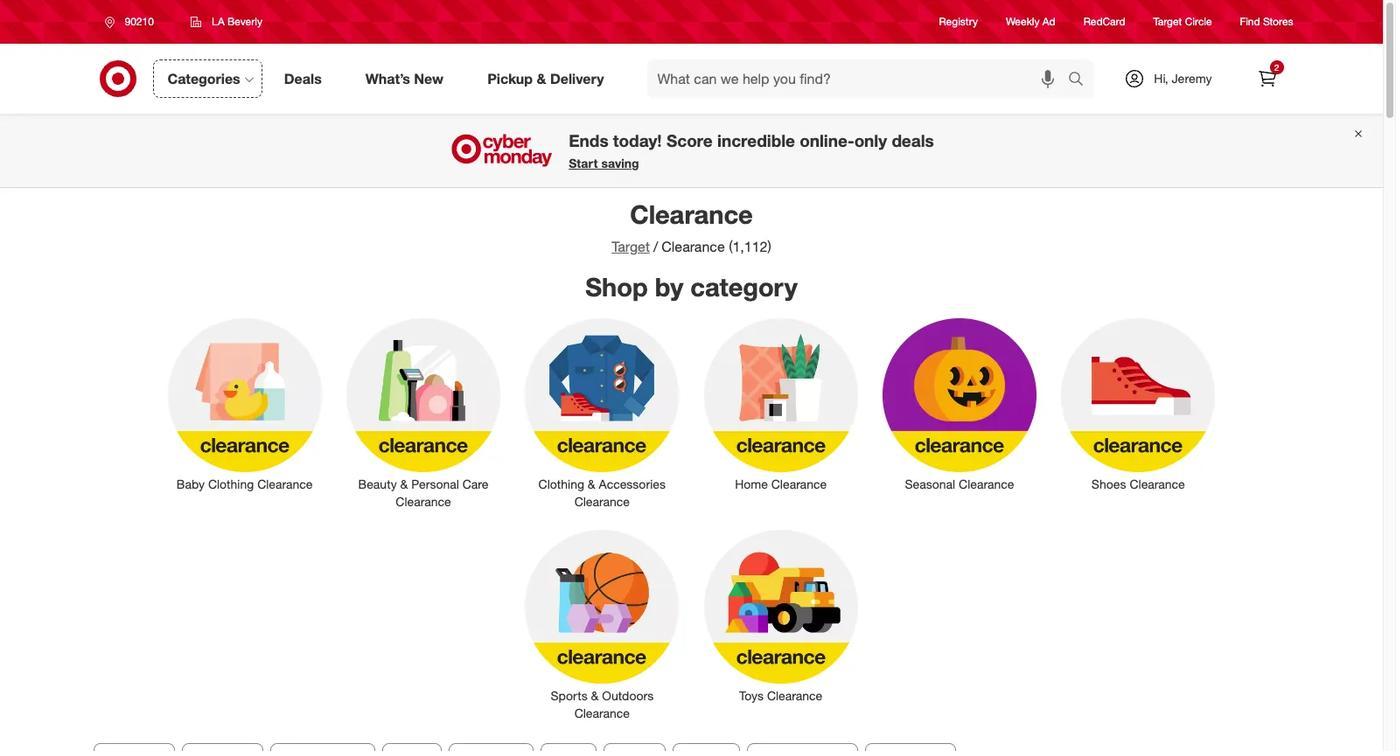Task type: locate. For each thing, give the bounding box(es) containing it.
& inside 'beauty & personal care clearance'
[[400, 477, 408, 492]]

0 horizontal spatial clothing
[[208, 477, 254, 492]]

ends today! score incredible online-only deals start saving
[[569, 131, 934, 171]]

what's new
[[366, 70, 444, 87]]

categories
[[168, 70, 240, 87]]

1 horizontal spatial clothing
[[539, 477, 584, 492]]

incredible
[[717, 131, 795, 151]]

(1,112)
[[729, 238, 772, 255]]

& inside "sports & outdoors clearance"
[[591, 689, 599, 704]]

& inside pickup & delivery link
[[537, 70, 546, 87]]

&
[[537, 70, 546, 87], [400, 477, 408, 492], [588, 477, 596, 492], [591, 689, 599, 704]]

hi,
[[1154, 71, 1169, 86]]

ad
[[1043, 15, 1056, 28]]

circle
[[1185, 15, 1212, 28]]

clothing
[[208, 477, 254, 492], [539, 477, 584, 492]]

la beverly button
[[179, 6, 274, 38]]

weekly
[[1006, 15, 1040, 28]]

& for beauty
[[400, 477, 408, 492]]

deals
[[284, 70, 322, 87]]

outdoors
[[602, 689, 654, 704]]

What can we help you find? suggestions appear below search field
[[647, 59, 1073, 98]]

target inside clearance target / clearance (1,112)
[[612, 238, 650, 255]]

only
[[854, 131, 887, 151]]

0 vertical spatial target
[[1154, 15, 1182, 28]]

home clearance
[[735, 477, 827, 492]]

clearance
[[630, 199, 753, 230], [662, 238, 725, 255], [257, 477, 313, 492], [771, 477, 827, 492], [959, 477, 1014, 492], [1130, 477, 1185, 492], [396, 495, 451, 509], [575, 495, 630, 509], [767, 689, 823, 704], [575, 706, 630, 721]]

& right sports
[[591, 689, 599, 704]]

seasonal clearance
[[905, 477, 1014, 492]]

shop by category
[[586, 271, 798, 303]]

find stores link
[[1240, 14, 1294, 29]]

target left '/'
[[612, 238, 650, 255]]

& inside clothing & accessories clearance
[[588, 477, 596, 492]]

registry
[[939, 15, 978, 28]]

0 horizontal spatial target
[[612, 238, 650, 255]]

category
[[691, 271, 798, 303]]

toys
[[739, 689, 764, 704]]

clothing & accessories clearance link
[[513, 315, 692, 511]]

saving
[[601, 156, 639, 171]]

by
[[655, 271, 684, 303]]

1 clothing from the left
[[208, 477, 254, 492]]

2
[[1275, 62, 1279, 73]]

target circle link
[[1154, 14, 1212, 29]]

1 horizontal spatial target
[[1154, 15, 1182, 28]]

pickup & delivery
[[487, 70, 604, 87]]

toys clearance
[[739, 689, 823, 704]]

& right the beauty
[[400, 477, 408, 492]]

2 clothing from the left
[[539, 477, 584, 492]]

beverly
[[227, 15, 262, 28]]

target
[[1154, 15, 1182, 28], [612, 238, 650, 255]]

clearance target / clearance (1,112)
[[612, 199, 772, 255]]

find stores
[[1240, 15, 1294, 28]]

& right pickup
[[537, 70, 546, 87]]

beauty & personal care clearance
[[358, 477, 489, 509]]

redcard link
[[1084, 14, 1126, 29]]

clothing left accessories
[[539, 477, 584, 492]]

target inside target circle link
[[1154, 15, 1182, 28]]

home clearance link
[[692, 315, 870, 494]]

clearance inside clothing & accessories clearance
[[575, 495, 630, 509]]

clothing right 'baby'
[[208, 477, 254, 492]]

clothing & accessories clearance
[[539, 477, 666, 509]]

1 vertical spatial target
[[612, 238, 650, 255]]

toys clearance link
[[692, 527, 870, 705]]

delivery
[[550, 70, 604, 87]]

hi, jeremy
[[1154, 71, 1212, 86]]

categories link
[[153, 59, 262, 98]]

2 link
[[1248, 59, 1287, 98]]

& left accessories
[[588, 477, 596, 492]]

search button
[[1061, 59, 1103, 101]]

redcard
[[1084, 15, 1126, 28]]

shoes
[[1092, 477, 1127, 492]]

seasonal clearance link
[[870, 315, 1049, 494]]

new
[[414, 70, 444, 87]]

target left circle
[[1154, 15, 1182, 28]]

pickup & delivery link
[[473, 59, 626, 98]]



Task type: vqa. For each thing, say whether or not it's contained in the screenshot.
The Toy Advent Calendars link
no



Task type: describe. For each thing, give the bounding box(es) containing it.
clearance inside 'beauty & personal care clearance'
[[396, 495, 451, 509]]

baby clothing clearance
[[177, 477, 313, 492]]

sports & outdoors clearance link
[[513, 527, 692, 723]]

search
[[1061, 71, 1103, 89]]

sports
[[551, 689, 588, 704]]

clothing inside clothing & accessories clearance
[[539, 477, 584, 492]]

registry link
[[939, 14, 978, 29]]

baby
[[177, 477, 205, 492]]

what's new link
[[351, 59, 466, 98]]

ends
[[569, 131, 609, 151]]

clearance inside "sports & outdoors clearance"
[[575, 706, 630, 721]]

deals link
[[269, 59, 344, 98]]

seasonal
[[905, 477, 956, 492]]

& for sports
[[591, 689, 599, 704]]

care
[[463, 477, 489, 492]]

90210
[[125, 15, 154, 28]]

shop
[[586, 271, 648, 303]]

shoes clearance link
[[1049, 315, 1228, 494]]

start
[[569, 156, 598, 171]]

find
[[1240, 15, 1260, 28]]

target link
[[612, 238, 650, 255]]

& for clothing
[[588, 477, 596, 492]]

home
[[735, 477, 768, 492]]

accessories
[[599, 477, 666, 492]]

cyber monday target deals image
[[449, 129, 555, 171]]

stores
[[1263, 15, 1294, 28]]

pickup
[[487, 70, 533, 87]]

score
[[667, 131, 713, 151]]

personal
[[411, 477, 459, 492]]

what's
[[366, 70, 410, 87]]

/
[[654, 238, 658, 255]]

sports & outdoors clearance
[[551, 689, 654, 721]]

weekly ad
[[1006, 15, 1056, 28]]

baby clothing clearance link
[[155, 315, 334, 494]]

weekly ad link
[[1006, 14, 1056, 29]]

online-
[[800, 131, 855, 151]]

beauty & personal care clearance link
[[334, 315, 513, 511]]

90210 button
[[93, 6, 172, 38]]

jeremy
[[1172, 71, 1212, 86]]

beauty
[[358, 477, 397, 492]]

shoes clearance
[[1092, 477, 1185, 492]]

target circle
[[1154, 15, 1212, 28]]

today!
[[613, 131, 662, 151]]

la
[[212, 15, 225, 28]]

deals
[[892, 131, 934, 151]]

& for pickup
[[537, 70, 546, 87]]

la beverly
[[212, 15, 262, 28]]



